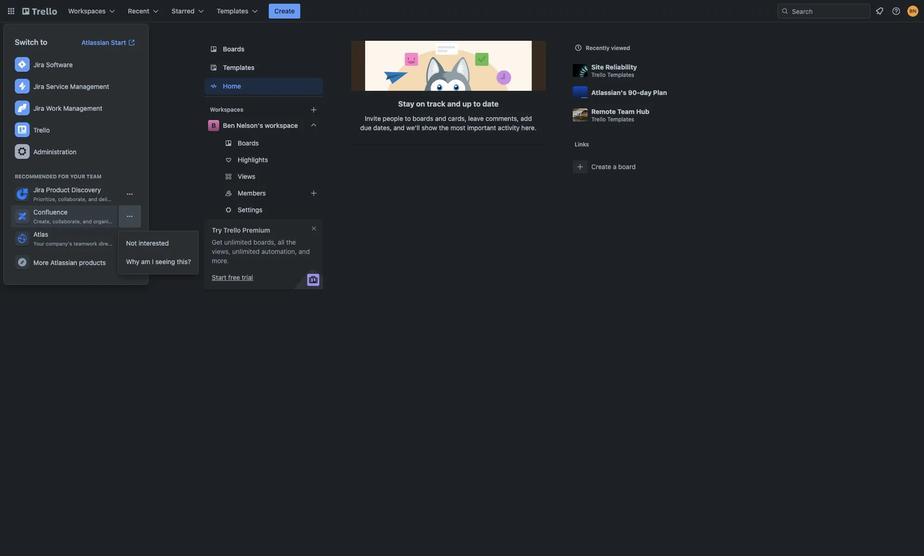 Task type: describe. For each thing, give the bounding box(es) containing it.
try trello premium get unlimited boards, all the views, unlimited automation, and more.
[[212, 226, 310, 265]]

management for jira service management
[[70, 82, 109, 90]]

service
[[46, 82, 68, 90]]

starred
[[172, 7, 195, 15]]

jira work management link
[[11, 97, 141, 119]]

ben nelson's workspace
[[223, 121, 298, 129]]

the inside invite people to boards and cards, leave comments, add due dates, and we'll show the most important activity here.
[[439, 124, 449, 132]]

home image
[[208, 81, 219, 92]]

interested
[[139, 239, 169, 247]]

90-
[[628, 89, 640, 96]]

for
[[58, 173, 69, 179]]

cards,
[[448, 115, 467, 122]]

links
[[575, 141, 589, 148]]

administration
[[33, 148, 77, 156]]

group containing not interested
[[119, 231, 198, 274]]

why am i seeing this?
[[126, 258, 191, 266]]

trial
[[242, 274, 253, 281]]

company's
[[46, 241, 72, 247]]

trello link
[[11, 119, 141, 141]]

to inside invite people to boards and cards, leave comments, add due dates, and we'll show the most important activity here.
[[405, 115, 411, 122]]

ben nelson (bennelson96) image
[[908, 6, 919, 17]]

0 horizontal spatial to
[[40, 38, 47, 46]]

more
[[33, 258, 49, 266]]

Search field
[[789, 4, 870, 18]]

templates inside remote team hub trello templates
[[607, 116, 634, 123]]

deliver
[[99, 196, 115, 202]]

team inside remote team hub trello templates
[[617, 107, 635, 115]]

jira service management link
[[11, 76, 141, 97]]

not interested button
[[119, 234, 198, 253]]

templates button
[[211, 4, 263, 19]]

recently viewed
[[586, 45, 630, 51]]

up
[[463, 100, 472, 108]]

recommended
[[15, 173, 57, 179]]

create a workspace image
[[308, 104, 319, 115]]

seeing
[[155, 258, 175, 266]]

get
[[212, 238, 222, 246]]

templates inside site reliability trello templates
[[607, 71, 634, 78]]

settings link
[[204, 203, 323, 217]]

1 vertical spatial unlimited
[[232, 248, 260, 255]]

atlassian inside "link"
[[50, 258, 77, 266]]

more atlassian products link
[[11, 252, 141, 274]]

this?
[[177, 258, 191, 266]]

boards link for templates
[[204, 41, 323, 57]]

primary element
[[0, 0, 924, 22]]

home
[[223, 82, 241, 90]]

automation,
[[261, 248, 297, 255]]

atlassian start
[[81, 38, 126, 46]]

not
[[126, 239, 137, 247]]

administration link
[[11, 141, 141, 163]]

jira for jira work management
[[33, 104, 44, 112]]

create a board button
[[569, 156, 728, 178]]

create button
[[269, 4, 301, 19]]

trello inside try trello premium get unlimited boards, all the views, unlimited automation, and more.
[[223, 226, 241, 234]]

show
[[422, 124, 437, 132]]

create for create
[[274, 7, 295, 15]]

members link
[[204, 186, 323, 201]]

start inside 'link'
[[111, 38, 126, 46]]

ideas
[[128, 196, 141, 202]]

jira software
[[33, 61, 73, 68]]

highlights
[[238, 156, 268, 164]]

board
[[618, 163, 636, 171]]

dates,
[[373, 124, 392, 132]]

collaborate, inside confluence create, collaborate, and organize your work
[[53, 218, 81, 224]]

workspace
[[265, 121, 298, 129]]

more atlassian products
[[33, 258, 106, 266]]

remote team hub trello templates
[[591, 107, 649, 123]]

ben
[[223, 121, 235, 129]]

and down people on the top
[[394, 124, 405, 132]]

settings image
[[17, 146, 28, 157]]

open information menu image
[[892, 6, 901, 16]]

switch to
[[15, 38, 47, 46]]

organize
[[93, 218, 114, 224]]

activity
[[498, 124, 520, 132]]

stay
[[398, 100, 415, 108]]

atlassian inside 'link'
[[81, 38, 109, 46]]

directory
[[99, 241, 121, 247]]

board image
[[208, 44, 219, 55]]

0 horizontal spatial team
[[86, 173, 101, 179]]

trello inside remote team hub trello templates
[[591, 116, 606, 123]]

invite
[[365, 115, 381, 122]]

atlassian's 90-day plan
[[591, 89, 667, 96]]

due
[[360, 124, 372, 132]]

not interested
[[126, 239, 169, 247]]

confluence options menu image
[[126, 213, 134, 220]]

day
[[640, 89, 652, 96]]

switch to… image
[[6, 6, 16, 16]]

try
[[212, 226, 222, 234]]

highlights link
[[204, 153, 323, 167]]

free
[[228, 274, 240, 281]]

the inside try trello premium get unlimited boards, all the views, unlimited automation, and more.
[[286, 238, 296, 246]]

1 vertical spatial to
[[474, 100, 481, 108]]

back to home image
[[22, 4, 57, 19]]

views link
[[204, 169, 323, 184]]

product
[[46, 186, 70, 194]]



Task type: vqa. For each thing, say whether or not it's contained in the screenshot.
the top create
yes



Task type: locate. For each thing, give the bounding box(es) containing it.
confluence create, collaborate, and organize your work
[[33, 208, 139, 224]]

0 horizontal spatial atlassian
[[50, 258, 77, 266]]

workspaces button
[[63, 4, 121, 19]]

1 horizontal spatial team
[[617, 107, 635, 115]]

1 horizontal spatial your
[[70, 173, 85, 179]]

discovery
[[71, 186, 101, 194]]

viewed
[[611, 45, 630, 51]]

trello down remote
[[591, 116, 606, 123]]

search image
[[782, 7, 789, 15]]

jira inside jira product discovery prioritize, collaborate, and deliver new ideas
[[33, 186, 44, 194]]

workspaces up the atlassian start
[[68, 7, 106, 15]]

atlassian down company's
[[50, 258, 77, 266]]

recommended for your team
[[15, 173, 101, 179]]

most
[[451, 124, 466, 132]]

templates inside dropdown button
[[217, 7, 249, 15]]

a
[[613, 163, 617, 171]]

team
[[617, 107, 635, 115], [86, 173, 101, 179]]

boards link up templates link
[[204, 41, 323, 57]]

views
[[238, 172, 255, 180]]

unlimited up the views,
[[224, 238, 252, 246]]

0 vertical spatial atlassian
[[81, 38, 109, 46]]

unlimited down boards,
[[232, 248, 260, 255]]

jira up prioritize,
[[33, 186, 44, 194]]

here.
[[522, 124, 537, 132]]

boards link up the highlights link
[[204, 136, 323, 151]]

prioritize,
[[33, 196, 57, 202]]

switch
[[15, 38, 38, 46]]

1 horizontal spatial to
[[405, 115, 411, 122]]

boards
[[223, 45, 244, 53], [238, 139, 259, 147]]

1 boards link from the top
[[204, 41, 323, 57]]

jira for jira software
[[33, 61, 44, 68]]

work
[[46, 104, 62, 112]]

people
[[383, 115, 403, 122]]

1 vertical spatial workspaces
[[210, 106, 243, 113]]

the right 'all'
[[286, 238, 296, 246]]

1 horizontal spatial create
[[591, 163, 611, 171]]

jira for jira service management
[[33, 82, 44, 90]]

templates link
[[204, 59, 323, 76]]

management down jira software link
[[70, 82, 109, 90]]

and down 'discovery'
[[88, 196, 97, 202]]

template board image
[[208, 62, 219, 73]]

boards for highlights
[[238, 139, 259, 147]]

2 vertical spatial to
[[405, 115, 411, 122]]

site
[[591, 63, 604, 71]]

on
[[416, 100, 425, 108]]

start free trial
[[212, 274, 253, 281]]

recent
[[128, 7, 149, 15]]

your right for
[[70, 173, 85, 179]]

and right automation,
[[299, 248, 310, 255]]

team up 'discovery'
[[86, 173, 101, 179]]

create,
[[33, 218, 51, 224]]

1 vertical spatial team
[[86, 173, 101, 179]]

trello
[[591, 71, 606, 78], [591, 116, 606, 123], [33, 126, 50, 134], [223, 226, 241, 234]]

and left organize
[[83, 218, 92, 224]]

3 jira from the top
[[33, 104, 44, 112]]

atlassian start link
[[76, 35, 141, 50]]

jira work management
[[33, 104, 102, 112]]

nelson's
[[236, 121, 263, 129]]

templates up home
[[223, 64, 254, 71]]

recently
[[586, 45, 610, 51]]

comments,
[[486, 115, 519, 122]]

0 horizontal spatial workspaces
[[68, 7, 106, 15]]

1 vertical spatial atlassian
[[50, 258, 77, 266]]

leave
[[468, 115, 484, 122]]

templates down remote
[[607, 116, 634, 123]]

and inside jira product discovery prioritize, collaborate, and deliver new ideas
[[88, 196, 97, 202]]

2 jira from the top
[[33, 82, 44, 90]]

atlassian's
[[591, 89, 627, 96]]

management for jira work management
[[63, 104, 102, 112]]

recent button
[[122, 4, 164, 19]]

create a board
[[591, 163, 636, 171]]

invite people to boards and cards, leave comments, add due dates, and we'll show the most important activity here.
[[360, 115, 537, 132]]

0 vertical spatial workspaces
[[68, 7, 106, 15]]

2 horizontal spatial to
[[474, 100, 481, 108]]

and inside confluence create, collaborate, and organize your work
[[83, 218, 92, 224]]

1 horizontal spatial workspaces
[[210, 106, 243, 113]]

collaborate, inside jira product discovery prioritize, collaborate, and deliver new ideas
[[58, 196, 87, 202]]

boards for templates
[[223, 45, 244, 53]]

am
[[141, 258, 150, 266]]

hub
[[636, 107, 649, 115]]

0 horizontal spatial the
[[286, 238, 296, 246]]

software
[[46, 61, 73, 68]]

templates down reliability
[[607, 71, 634, 78]]

and
[[447, 100, 461, 108], [435, 115, 446, 122], [394, 124, 405, 132], [88, 196, 97, 202], [83, 218, 92, 224], [299, 248, 310, 255]]

1 horizontal spatial the
[[439, 124, 449, 132]]

site reliability trello templates
[[591, 63, 637, 78]]

0 vertical spatial create
[[274, 7, 295, 15]]

views,
[[212, 248, 230, 255]]

more.
[[212, 257, 229, 265]]

1 jira from the top
[[33, 61, 44, 68]]

0 vertical spatial management
[[70, 82, 109, 90]]

work
[[128, 218, 139, 224]]

0 horizontal spatial create
[[274, 7, 295, 15]]

trello down site
[[591, 71, 606, 78]]

workspaces
[[68, 7, 106, 15], [210, 106, 243, 113]]

trello right try
[[223, 226, 241, 234]]

all
[[278, 238, 284, 246]]

0 vertical spatial team
[[617, 107, 635, 115]]

collaborate, down confluence
[[53, 218, 81, 224]]

jira left software
[[33, 61, 44, 68]]

jira left work
[[33, 104, 44, 112]]

boards up highlights
[[238, 139, 259, 147]]

create for create a board
[[591, 163, 611, 171]]

products
[[79, 258, 106, 266]]

0 vertical spatial boards
[[223, 45, 244, 53]]

0 horizontal spatial start
[[111, 38, 126, 46]]

start
[[111, 38, 126, 46], [212, 274, 226, 281]]

we'll
[[407, 124, 420, 132]]

boards
[[413, 115, 434, 122]]

1 vertical spatial create
[[591, 163, 611, 171]]

collaborate, down 'discovery'
[[58, 196, 87, 202]]

and left up
[[447, 100, 461, 108]]

1 horizontal spatial atlassian
[[81, 38, 109, 46]]

create inside button
[[274, 7, 295, 15]]

to up the we'll
[[405, 115, 411, 122]]

and inside try trello premium get unlimited boards, all the views, unlimited automation, and more.
[[299, 248, 310, 255]]

group
[[119, 231, 198, 274]]

track
[[427, 100, 446, 108]]

add
[[521, 115, 532, 122]]

team left "hub" on the right of page
[[617, 107, 635, 115]]

unlimited
[[224, 238, 252, 246], [232, 248, 260, 255]]

add image
[[308, 188, 319, 199]]

trello inside site reliability trello templates
[[591, 71, 606, 78]]

boards right board icon
[[223, 45, 244, 53]]

1 vertical spatial start
[[212, 274, 226, 281]]

management down jira service management link
[[63, 104, 102, 112]]

1 vertical spatial boards
[[238, 139, 259, 147]]

start down recent dropdown button in the left of the page
[[111, 38, 126, 46]]

premium
[[242, 226, 270, 234]]

1 vertical spatial boards link
[[204, 136, 323, 151]]

0 vertical spatial start
[[111, 38, 126, 46]]

to right up
[[474, 100, 481, 108]]

and up show
[[435, 115, 446, 122]]

jira left service
[[33, 82, 44, 90]]

starred button
[[166, 4, 209, 19]]

1 vertical spatial collaborate,
[[53, 218, 81, 224]]

0 notifications image
[[874, 6, 886, 17]]

to right 'switch'
[[40, 38, 47, 46]]

why am i seeing this? button
[[119, 253, 198, 271]]

date
[[483, 100, 499, 108]]

workspaces inside the workspaces 'popup button'
[[68, 7, 106, 15]]

your down atlas
[[33, 241, 44, 247]]

1 vertical spatial management
[[63, 104, 102, 112]]

0 vertical spatial to
[[40, 38, 47, 46]]

home link
[[204, 78, 323, 95]]

plan
[[653, 89, 667, 96]]

confluence
[[33, 208, 68, 216]]

remote
[[591, 107, 616, 115]]

start left the free
[[212, 274, 226, 281]]

0 vertical spatial boards link
[[204, 41, 323, 57]]

workspaces up ben
[[210, 106, 243, 113]]

teamwork
[[74, 241, 97, 247]]

the left the most
[[439, 124, 449, 132]]

0 vertical spatial the
[[439, 124, 449, 132]]

1 vertical spatial your
[[33, 241, 44, 247]]

start inside button
[[212, 274, 226, 281]]

0 vertical spatial unlimited
[[224, 238, 252, 246]]

0 vertical spatial your
[[70, 173, 85, 179]]

your inside atlas your company's teamwork directory
[[33, 241, 44, 247]]

reliability
[[605, 63, 637, 71]]

jira product discovery prioritize, collaborate, and deliver new ideas
[[33, 186, 141, 202]]

jira product discovery options menu image
[[126, 191, 134, 198]]

settings
[[238, 206, 262, 214]]

templates
[[217, 7, 249, 15], [223, 64, 254, 71], [607, 71, 634, 78], [607, 116, 634, 123]]

templates up board icon
[[217, 7, 249, 15]]

create inside "button"
[[591, 163, 611, 171]]

your
[[116, 218, 126, 224]]

atlas your company's teamwork directory
[[33, 230, 121, 247]]

start free trial button
[[212, 273, 253, 282]]

2 boards link from the top
[[204, 136, 323, 151]]

1 vertical spatial the
[[286, 238, 296, 246]]

1 horizontal spatial start
[[212, 274, 226, 281]]

atlassian up jira software link
[[81, 38, 109, 46]]

members
[[238, 189, 266, 197]]

boards link for highlights
[[204, 136, 323, 151]]

atlas
[[33, 230, 48, 238]]

to
[[40, 38, 47, 46], [474, 100, 481, 108], [405, 115, 411, 122]]

important
[[467, 124, 496, 132]]

i
[[152, 258, 154, 266]]

boards link
[[204, 41, 323, 57], [204, 136, 323, 151]]

0 horizontal spatial your
[[33, 241, 44, 247]]

stay on track and up to date
[[398, 100, 499, 108]]

0 vertical spatial collaborate,
[[58, 196, 87, 202]]

4 jira from the top
[[33, 186, 44, 194]]

trello down work
[[33, 126, 50, 134]]



